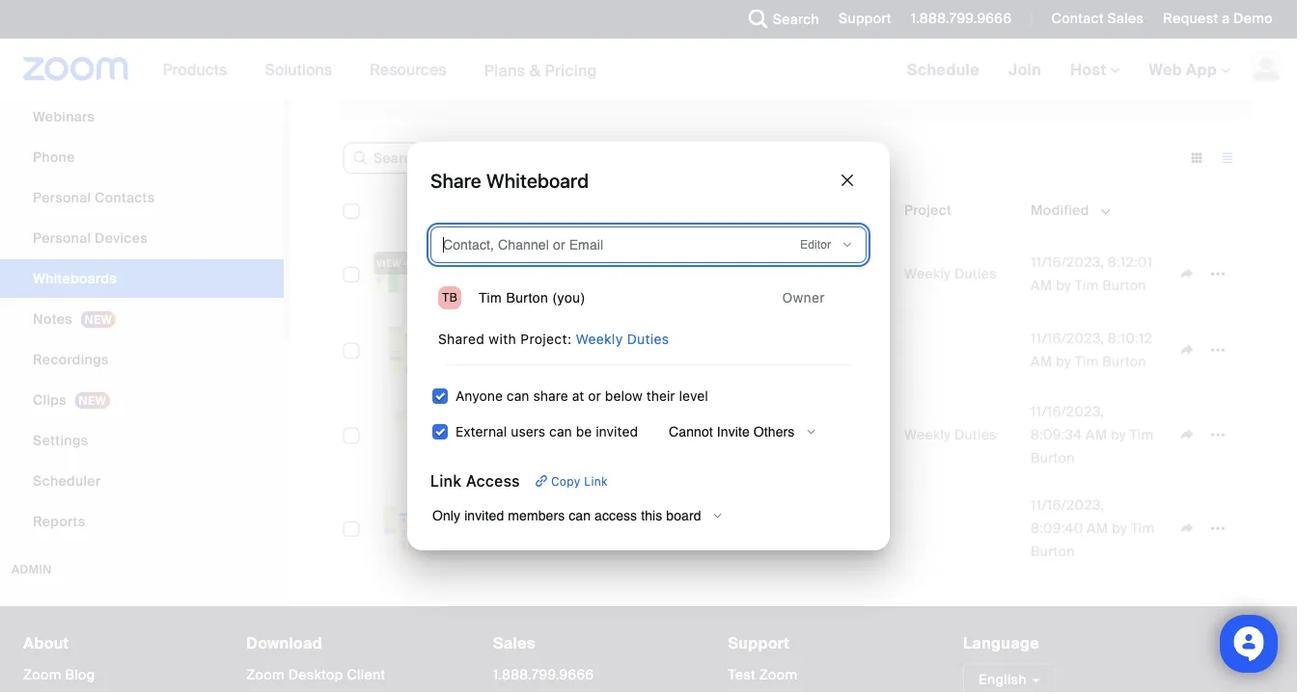 Task type: locate. For each thing, give the bounding box(es) containing it.
profile
[[33, 27, 76, 44]]

1.888.799.9666 down sales link
[[493, 667, 594, 685]]

can down copy link
[[569, 509, 591, 524]]

1 vertical spatial schedule
[[907, 59, 980, 80]]

planner right the twist
[[1158, 10, 1209, 28]]

0 vertical spatial tim burton
[[778, 265, 850, 283]]

burton down 8:12:01
[[1102, 277, 1146, 294]]

others
[[754, 425, 795, 440]]

tb
[[442, 291, 458, 305]]

their
[[646, 388, 675, 404]]

weekly schedule element
[[853, 10, 969, 29]]

am inside 11/16/2023, 8:12:01 am by tim burton
[[1031, 277, 1052, 294]]

weekly planner inside application
[[486, 265, 591, 283]]

share
[[533, 388, 568, 404]]

0 vertical spatial planner
[[1158, 10, 1209, 28]]

4 11/16/2023, from the top
[[1031, 497, 1104, 514]]

zoom down about link
[[23, 667, 61, 685]]

am inside 11/16/2023, 8:09:40 am by tim burton
[[1087, 520, 1109, 538]]

0 vertical spatial can
[[507, 388, 529, 404]]

anyone
[[456, 388, 503, 404]]

reports
[[33, 513, 85, 531]]

1 horizontal spatial your
[[691, 80, 720, 97]]

0 vertical spatial personal
[[33, 189, 91, 207]]

Search text field
[[344, 143, 508, 174]]

language
[[963, 634, 1040, 654]]

1 a from the left
[[1222, 10, 1230, 28]]

clips link
[[0, 381, 284, 420]]

1 vertical spatial tim burton
[[778, 426, 850, 444]]

show and tell with a twist button
[[979, 0, 1152, 29]]

2 a from the left
[[1107, 10, 1115, 28]]

by up 8:09:34
[[1056, 353, 1071, 371]]

blog
[[65, 667, 95, 685]]

2 weekly duties from the top
[[904, 426, 997, 444]]

can left share on the bottom of the page
[[507, 388, 529, 404]]

thumbnail of weekly schedule image
[[372, 410, 462, 460]]

whiteboards.
[[862, 80, 949, 97]]

0 vertical spatial with
[[1076, 10, 1103, 28]]

burton down permission element
[[806, 265, 850, 283]]

project
[[904, 201, 952, 219]]

invited right be
[[596, 424, 638, 440]]

sales up 1.888.799.9666 link
[[493, 634, 536, 654]]

link
[[430, 472, 462, 491], [584, 475, 608, 488]]

whiteboard right 3
[[515, 80, 592, 97]]

can
[[507, 388, 529, 404], [549, 424, 572, 440], [569, 509, 591, 524]]

whiteboard up 'arrow down' 'image' on the left
[[486, 169, 589, 192]]

zoom down download link
[[246, 667, 285, 685]]

zoom desktop client
[[246, 667, 386, 685]]

1 horizontal spatial support
[[839, 10, 892, 28]]

thumbnail of cynefin framework image
[[372, 325, 462, 375]]

schedule up schedule link
[[907, 10, 969, 28]]

support link
[[824, 0, 896, 39], [839, 10, 892, 28], [728, 634, 790, 654]]

schedule
[[907, 10, 969, 28], [907, 59, 980, 80], [538, 426, 603, 444]]

link up only
[[430, 472, 462, 491]]

tim burton
[[778, 265, 850, 283], [778, 426, 850, 444]]

tim burton down editor
[[778, 265, 850, 283]]

11/16/2023, left 8:10:12
[[1031, 330, 1104, 347]]

link right copy
[[584, 475, 608, 488]]

0 horizontal spatial support
[[728, 634, 790, 654]]

11/16/2023, for 8:09:34
[[1031, 403, 1104, 421]]

0 vertical spatial 1.888.799.9666
[[911, 10, 1012, 28]]

0 vertical spatial duties
[[954, 265, 997, 283]]

11/16/2023, inside 11/16/2023, 8:12:01 am by tim burton
[[1031, 253, 1104, 271]]

0 horizontal spatial planner
[[538, 265, 591, 283]]

burton inside owner list item
[[506, 291, 548, 306]]

0 horizontal spatial with
[[489, 332, 516, 347]]

zoom blog
[[23, 667, 95, 685]]

meetings
[[33, 67, 95, 85]]

demo
[[1234, 10, 1273, 28]]

11/16/2023, inside 11/16/2023, 8:09:34 am by tim burton
[[1031, 403, 1104, 421]]

whiteboard
[[515, 80, 592, 97], [486, 169, 589, 192]]

tim burton for weekly planner
[[778, 265, 850, 283]]

0 vertical spatial sales
[[1107, 10, 1144, 28]]

your left 3
[[472, 80, 500, 97]]

uml class diagram weekly schedule
[[732, 10, 969, 28]]

burton down 8:10:12
[[1102, 353, 1146, 371]]

1 11/16/2023, from the top
[[1031, 253, 1104, 271]]

1.888.799.9666 button left and
[[896, 0, 1017, 39]]

duties for 11/16/2023, 8:09:34 am by tim burton
[[954, 426, 997, 444]]

11/16/2023, up 8:09:40
[[1031, 497, 1104, 514]]

uml
[[732, 10, 762, 28]]

this
[[641, 509, 662, 524]]

copy link
[[551, 475, 608, 488]]

0 horizontal spatial invited
[[464, 509, 504, 524]]

by right 8:09:40
[[1112, 520, 1127, 538]]

devices
[[95, 229, 148, 247]]

planner inside application
[[538, 265, 591, 283]]

your left plan
[[691, 80, 720, 97]]

11/16/2023, for 8:10:12
[[1031, 330, 1104, 347]]

0 horizontal spatial a
[[1107, 10, 1115, 28]]

meetings link
[[0, 57, 284, 96]]

recordings link
[[0, 341, 284, 379]]

0 vertical spatial weekly planner
[[1108, 10, 1209, 28]]

notes
[[33, 310, 72, 328]]

a left demo
[[1222, 10, 1230, 28]]

1 horizontal spatial invited
[[596, 424, 638, 440]]

burton down 8:09:40
[[1031, 543, 1075, 561]]

schedule down at
[[538, 426, 603, 444]]

test
[[728, 667, 756, 685]]

1.888.799.9666 up schedule link
[[911, 10, 1012, 28]]

fun fact
[[486, 520, 545, 538]]

personal for personal contacts
[[33, 189, 91, 207]]

2 horizontal spatial zoom
[[759, 667, 798, 685]]

schedule down "weekly schedule" element
[[907, 59, 980, 80]]

0 horizontal spatial zoom
[[23, 667, 61, 685]]

1 vertical spatial planner
[[538, 265, 591, 283]]

level
[[679, 388, 708, 404]]

1 horizontal spatial a
[[1222, 10, 1230, 28]]

by inside 11/16/2023, 8:12:01 am by tim burton
[[1056, 277, 1071, 294]]

1 horizontal spatial planner
[[1158, 10, 1209, 28]]

11/16/2023, inside 11/16/2023, 8:10:12 am by tim burton
[[1031, 330, 1104, 347]]

view-only
[[376, 257, 432, 270]]

invited down access
[[464, 509, 504, 524]]

side navigation navigation
[[0, 0, 290, 693]]

11/16/2023, 8:09:34 am by tim burton
[[1031, 403, 1154, 467]]

invite
[[717, 425, 750, 440]]

am
[[1031, 277, 1052, 294], [1031, 353, 1052, 371], [1086, 426, 1108, 444], [1087, 520, 1109, 538]]

view-
[[376, 257, 406, 270]]

meetings navigation
[[892, 39, 1297, 102]]

planner up (you)
[[538, 265, 591, 283]]

tim up 11/16/2023, 8:09:34 am by tim burton
[[1075, 353, 1099, 371]]

owner down editor
[[782, 290, 825, 306]]

test zoom link
[[728, 667, 798, 685]]

1 horizontal spatial 1.888.799.9666
[[911, 10, 1012, 28]]

weekly duties for 11/16/2023, 8:09:34 am by tim burton
[[904, 426, 997, 444]]

2 tim burton from the top
[[778, 426, 850, 444]]

tim down editor
[[778, 265, 802, 283]]

tim inside 11/16/2023, 8:10:12 am by tim burton
[[1075, 353, 1099, 371]]

project:
[[521, 332, 572, 347]]

by inside 11/16/2023, 8:09:34 am by tim burton
[[1111, 426, 1126, 444]]

owner up editor
[[778, 201, 821, 219]]

1 tim burton from the top
[[778, 265, 850, 283]]

application
[[336, 185, 1251, 576], [685, 260, 762, 289], [685, 421, 762, 450], [685, 514, 762, 544]]

am up 8:09:34
[[1031, 353, 1052, 371]]

0 vertical spatial whiteboard
[[515, 80, 592, 97]]

11/16/2023, for 8:12:01
[[1031, 253, 1104, 271]]

only
[[432, 509, 461, 524]]

zoom logo image
[[23, 57, 129, 81]]

1 vertical spatial can
[[549, 424, 572, 440]]

0 horizontal spatial sales
[[493, 634, 536, 654]]

am down modified
[[1031, 277, 1052, 294]]

8:12:01
[[1108, 253, 1153, 271]]

tim burton for weekly schedule
[[778, 426, 850, 444]]

get
[[772, 80, 793, 97]]

1 vertical spatial invited
[[464, 509, 504, 524]]

tim right tb
[[479, 291, 502, 306]]

am inside 11/16/2023, 8:10:12 am by tim burton
[[1031, 353, 1052, 371]]

11/16/2023, inside 11/16/2023, 8:09:40 am by tim burton
[[1031, 497, 1104, 514]]

owner list item
[[430, 275, 867, 321]]

0 vertical spatial weekly duties
[[904, 265, 997, 283]]

1 vertical spatial weekly duties
[[904, 426, 997, 444]]

admin
[[12, 563, 52, 578]]

sales right contact
[[1107, 10, 1144, 28]]

laboratory report element
[[1230, 10, 1297, 29]]

burton inside 11/16/2023, 8:12:01 am by tim burton
[[1102, 277, 1146, 294]]

download link
[[246, 634, 322, 654]]

at
[[572, 388, 584, 404]]

tell
[[1050, 10, 1073, 28]]

request a demo link
[[1149, 0, 1297, 39], [1163, 10, 1273, 28]]

personal down personal contacts
[[33, 229, 91, 247]]

1 horizontal spatial with
[[1076, 10, 1103, 28]]

1 vertical spatial sales
[[493, 634, 536, 654]]

am inside 11/16/2023, 8:09:34 am by tim burton
[[1086, 426, 1108, 444]]

0 horizontal spatial 1.888.799.9666
[[493, 667, 594, 685]]

or
[[588, 388, 601, 404]]

with inside "element"
[[1076, 10, 1103, 28]]

2 zoom from the left
[[246, 667, 285, 685]]

2 vertical spatial duties
[[954, 426, 997, 444]]

can left be
[[549, 424, 572, 440]]

a left the twist
[[1107, 10, 1115, 28]]

personal down the phone
[[33, 189, 91, 207]]

1 your from the left
[[472, 80, 500, 97]]

tim burton right invite
[[778, 426, 850, 444]]

11/16/2023, up 8:09:34
[[1031, 403, 1104, 421]]

with
[[1076, 10, 1103, 28], [489, 332, 516, 347]]

1 weekly duties from the top
[[904, 265, 997, 283]]

share whiteboard
[[430, 169, 589, 192]]

11/16/2023, down modified
[[1031, 253, 1104, 271]]

burton left (you)
[[506, 291, 548, 306]]

1 zoom from the left
[[23, 667, 61, 685]]

board
[[666, 509, 701, 524]]

invited inside dropdown button
[[464, 509, 504, 524]]

by right 8:09:34
[[1111, 426, 1126, 444]]

1.888.799.9666 inside button
[[911, 10, 1012, 28]]

cannot invite others
[[669, 425, 795, 440]]

limit.
[[595, 80, 627, 97]]

1 vertical spatial 1.888.799.9666
[[493, 667, 594, 685]]

0 horizontal spatial weekly planner
[[486, 265, 591, 283]]

tim right 8:09:34
[[1130, 426, 1154, 444]]

uml class diagram button
[[728, 0, 862, 29]]

1 horizontal spatial zoom
[[246, 667, 285, 685]]

0 horizontal spatial your
[[472, 80, 500, 97]]

1 vertical spatial weekly planner
[[486, 265, 591, 283]]

am for 11/16/2023, 8:09:34 am by tim burton
[[1086, 426, 1108, 444]]

by up 11/16/2023, 8:10:12 am by tim burton
[[1056, 277, 1071, 294]]

3 11/16/2023, from the top
[[1031, 403, 1104, 421]]

duties
[[954, 265, 997, 283], [627, 332, 669, 347], [954, 426, 997, 444]]

am right 8:09:40
[[1087, 520, 1109, 538]]

personal devices
[[33, 229, 148, 247]]

by inside 11/16/2023, 8:10:12 am by tim burton
[[1056, 353, 1071, 371]]

cell
[[678, 332, 770, 369], [770, 335, 897, 366], [897, 346, 1023, 354], [897, 525, 1023, 533]]

banner
[[0, 39, 1297, 102]]

a inside "element"
[[1107, 10, 1115, 28]]

11/16/2023,
[[1031, 253, 1104, 271], [1031, 330, 1104, 347], [1031, 403, 1104, 421], [1031, 497, 1104, 514]]

digital
[[606, 10, 648, 28]]

0 vertical spatial owner
[[778, 201, 821, 219]]

by for 11/16/2023, 8:10:12 am by tim burton
[[1056, 353, 1071, 371]]

only invited members can access this board
[[432, 509, 701, 524]]

about
[[23, 634, 69, 654]]

2 personal from the top
[[33, 229, 91, 247]]

burton down 8:09:34
[[1031, 449, 1075, 467]]

duties for 11/16/2023, 8:12:01 am by tim burton
[[954, 265, 997, 283]]

only invited members can access this board button
[[430, 505, 732, 528]]

1 horizontal spatial link
[[584, 475, 608, 488]]

schedule inside the "meetings" navigation
[[907, 59, 980, 80]]

2 vertical spatial can
[[569, 509, 591, 524]]

1 vertical spatial with
[[489, 332, 516, 347]]

your
[[472, 80, 500, 97], [691, 80, 720, 97]]

1 vertical spatial personal
[[33, 229, 91, 247]]

modified
[[1031, 201, 1089, 219]]

invited
[[596, 424, 638, 440], [464, 509, 504, 524]]

Contact, Channel or Email text field
[[435, 230, 762, 261]]

weekly planner
[[1108, 10, 1209, 28], [486, 265, 591, 283]]

scheduler link
[[0, 462, 284, 501]]

clips
[[33, 391, 67, 409]]

editor button
[[792, 234, 862, 257]]

2 11/16/2023, from the top
[[1031, 330, 1104, 347]]

am right 8:09:34
[[1086, 426, 1108, 444]]

tim right 8:09:40
[[1131, 520, 1155, 538]]

laborator button
[[1230, 0, 1297, 29]]

1 vertical spatial support
[[728, 634, 790, 654]]

by for 11/16/2023, 8:12:01 am by tim burton
[[1056, 277, 1071, 294]]

1 personal from the top
[[33, 189, 91, 207]]

1 vertical spatial owner
[[782, 290, 825, 306]]

1 horizontal spatial sales
[[1107, 10, 1144, 28]]

2 vertical spatial schedule
[[538, 426, 603, 444]]

banner containing schedule
[[0, 39, 1297, 102]]

tim up 11/16/2023, 8:10:12 am by tim burton
[[1075, 277, 1099, 294]]

1 horizontal spatial weekly planner
[[1108, 10, 1209, 28]]

zoom right test
[[759, 667, 798, 685]]

by inside 11/16/2023, 8:09:40 am by tim burton
[[1112, 520, 1127, 538]]



Task type: vqa. For each thing, say whether or not it's contained in the screenshot.


Task type: describe. For each thing, give the bounding box(es) containing it.
only
[[406, 257, 432, 270]]

tim inside 11/16/2023, 8:09:34 am by tim burton
[[1130, 426, 1154, 444]]

(you)
[[553, 291, 585, 306]]

editor
[[800, 238, 831, 252]]

am for 11/16/2023, 8:10:12 am by tim burton
[[1031, 353, 1052, 371]]

0 horizontal spatial link
[[430, 472, 462, 491]]

zoom for about
[[23, 667, 61, 685]]

burton inside 11/16/2023, 8:09:40 am by tim burton
[[1031, 543, 1075, 561]]

name
[[486, 201, 526, 219]]

owner inside owner list item
[[782, 290, 825, 306]]

grid mode, not selected image
[[1181, 150, 1212, 167]]

tim inside 11/16/2023, 8:09:40 am by tim burton
[[1131, 520, 1155, 538]]

fun
[[486, 520, 512, 538]]

weekly duties for 11/16/2023, 8:12:01 am by tim burton
[[904, 265, 997, 283]]

weekly planner button
[[1104, 0, 1220, 29]]

0 vertical spatial invited
[[596, 424, 638, 440]]

application for weekly schedule
[[685, 421, 762, 450]]

share
[[430, 169, 481, 192]]

application for fun fact
[[685, 514, 762, 544]]

users
[[511, 424, 546, 440]]

upgrade
[[631, 80, 688, 97]]

cynefin
[[486, 341, 538, 359]]

test zoom
[[728, 667, 798, 685]]

1.888.799.9666 link
[[493, 667, 594, 685]]

english button
[[963, 665, 1056, 693]]

personal for personal devices
[[33, 229, 91, 247]]

11/16/2023, 8:10:12 am by tim burton
[[1031, 330, 1153, 371]]

cannot invite others button
[[661, 421, 826, 444]]

diagram
[[806, 10, 862, 28]]

by for 11/16/2023, 8:09:40 am by tim burton
[[1112, 520, 1127, 538]]

access
[[595, 509, 637, 524]]

thumbnail of fun fact image
[[372, 504, 462, 554]]

application for weekly planner
[[685, 260, 762, 289]]

show and tell with a twist
[[983, 10, 1152, 28]]

webinars link
[[0, 97, 284, 136]]

zoom blog link
[[23, 667, 95, 685]]

1.888.799.9666 button up schedule link
[[911, 10, 1012, 28]]

burton right 'others'
[[806, 426, 850, 444]]

join link
[[994, 39, 1056, 100]]

arrow down image
[[526, 199, 544, 222]]

plans & pricing
[[484, 60, 597, 80]]

0 vertical spatial schedule
[[907, 10, 969, 28]]

uml class diagram element
[[728, 10, 862, 29]]

weekly planner inside button
[[1108, 10, 1209, 28]]

desktop
[[288, 667, 343, 685]]

plans
[[484, 60, 526, 80]]

&
[[530, 60, 541, 80]]

shared
[[438, 332, 485, 347]]

join
[[1009, 59, 1042, 80]]

about link
[[23, 634, 69, 654]]

weekly inside button
[[1108, 10, 1155, 28]]

request
[[1163, 10, 1218, 28]]

to
[[755, 80, 768, 97]]

profile link
[[0, 16, 284, 55]]

zoom desktop client link
[[246, 667, 386, 685]]

burton inside 11/16/2023, 8:10:12 am by tim burton
[[1102, 353, 1146, 371]]

am for 11/16/2023, 8:12:01 am by tim burton
[[1031, 277, 1052, 294]]

laborator
[[1233, 10, 1297, 28]]

contact
[[1051, 10, 1104, 28]]

weekly planner element
[[1104, 10, 1220, 29]]

reached
[[414, 80, 468, 97]]

can inside dropdown button
[[569, 509, 591, 524]]

below
[[605, 388, 643, 404]]

tim right invite
[[778, 426, 802, 444]]

contacts
[[95, 189, 155, 207]]

1 vertical spatial whiteboard
[[486, 169, 589, 192]]

canvas
[[722, 10, 770, 28]]

plan
[[723, 80, 752, 97]]

2 your from the left
[[691, 80, 720, 97]]

weekly schedule button
[[853, 0, 969, 29]]

personal contacts
[[33, 189, 155, 207]]

cynefin framework
[[486, 341, 617, 359]]

notes link
[[0, 300, 284, 339]]

list mode, selected image
[[1212, 150, 1243, 167]]

unlimited
[[797, 80, 858, 97]]

digital marketing canvas button
[[606, 10, 770, 28]]

zoom for download
[[246, 667, 285, 685]]

phone
[[33, 148, 75, 166]]

link access
[[430, 472, 520, 491]]

framework
[[542, 341, 617, 359]]

tim inside owner list item
[[479, 291, 502, 306]]

show
[[983, 10, 1018, 28]]

burton inside 11/16/2023, 8:09:34 am by tim burton
[[1031, 449, 1075, 467]]

8:09:40
[[1031, 520, 1083, 538]]

english
[[979, 672, 1027, 690]]

3
[[504, 80, 512, 97]]

client
[[347, 667, 386, 685]]

class
[[766, 10, 803, 28]]

access
[[466, 472, 520, 491]]

3 zoom from the left
[[759, 667, 798, 685]]

recordings
[[33, 351, 109, 369]]

1.888.799.9666 for 1.888.799.9666 button over schedule link
[[911, 10, 1012, 28]]

by for 11/16/2023, 8:09:34 am by tim burton
[[1111, 426, 1126, 444]]

link inside button
[[584, 475, 608, 488]]

cannot
[[669, 425, 713, 440]]

digital marketing canvas
[[606, 10, 770, 28]]

shared with project: weekly duties
[[438, 332, 669, 347]]

planner inside button
[[1158, 10, 1209, 28]]

tim inside 11/16/2023, 8:12:01 am by tim burton
[[1075, 277, 1099, 294]]

11/16/2023, for 8:09:40
[[1031, 497, 1104, 514]]

request a demo
[[1163, 10, 1273, 28]]

anyone can share at or below their level
[[456, 388, 708, 404]]

owner inside application
[[778, 201, 821, 219]]

0 vertical spatial support
[[839, 10, 892, 28]]

marketing
[[652, 10, 718, 28]]

starred
[[685, 201, 735, 219]]

thumbnail of weekly planner image
[[372, 249, 462, 299]]

11/16/2023, 8:09:40 am by tim burton
[[1031, 497, 1155, 561]]

11/16/2023, 8:12:01 am by tim burton
[[1031, 253, 1153, 294]]

you have reached your 3 whiteboard limit. upgrade your plan to get unlimited whiteboards.
[[351, 80, 949, 97]]

1 vertical spatial duties
[[627, 332, 669, 347]]

scheduler
[[33, 472, 101, 490]]

personal menu menu
[[0, 0, 284, 543]]

show and tell with a twist element
[[979, 10, 1152, 29]]

download
[[246, 634, 322, 654]]

1.888.799.9666 for 1.888.799.9666 link
[[493, 667, 594, 685]]

product information navigation
[[148, 39, 612, 102]]

weekly schedule
[[486, 426, 603, 444]]

webinars
[[33, 108, 95, 125]]

am for 11/16/2023, 8:09:40 am by tim burton
[[1087, 520, 1109, 538]]

8:09:34
[[1031, 426, 1082, 444]]

members
[[508, 509, 565, 524]]

schedule link
[[892, 39, 994, 100]]

settings
[[33, 432, 88, 450]]

settings link
[[0, 422, 284, 460]]

application containing name
[[336, 185, 1251, 576]]

you
[[351, 80, 375, 97]]

twist
[[1118, 10, 1152, 28]]

permission element
[[792, 234, 862, 257]]



